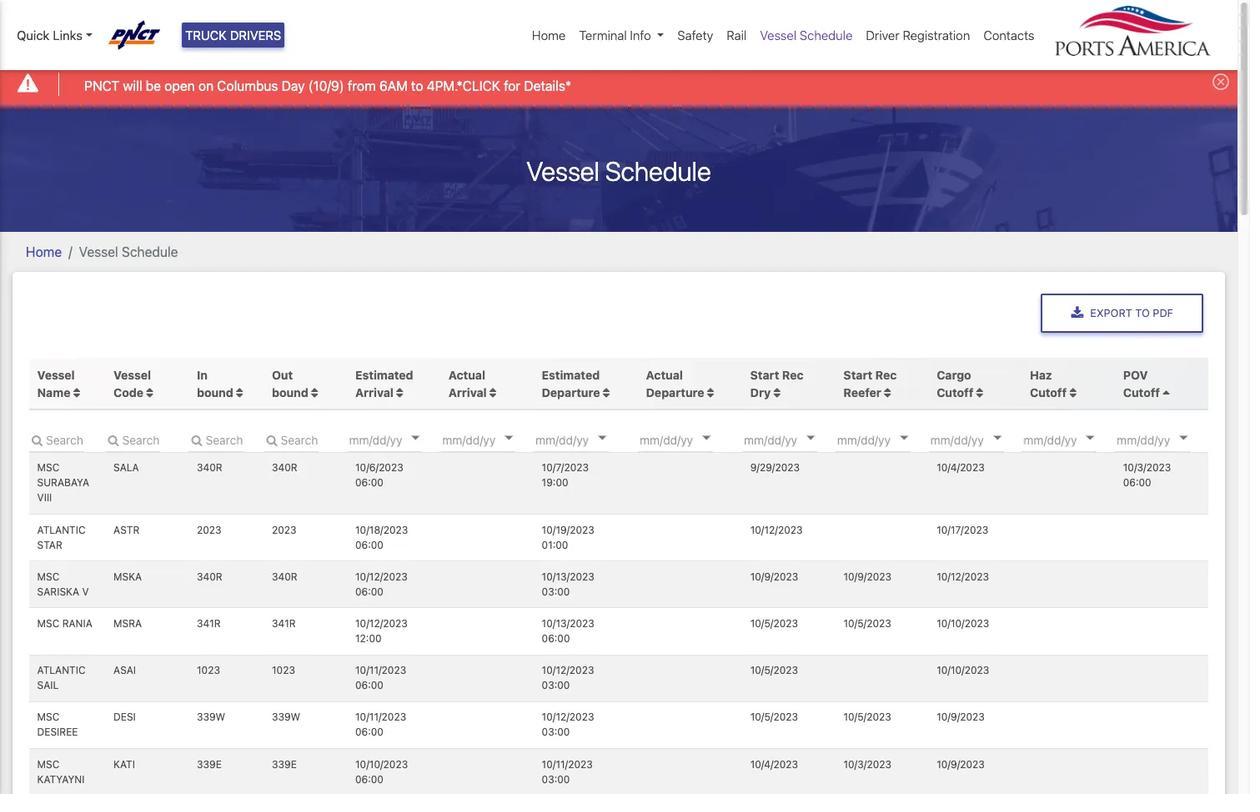 Task type: vqa. For each thing, say whether or not it's contained in the screenshot.


Task type: locate. For each thing, give the bounding box(es) containing it.
cutoff down pov
[[1124, 385, 1161, 399]]

rec left the start rec reefer
[[783, 368, 804, 382]]

truck drivers
[[185, 27, 281, 43]]

2 mm/dd/yy field from the left
[[534, 427, 634, 452]]

9/29/2023
[[751, 462, 800, 474]]

0 horizontal spatial actual
[[449, 368, 486, 382]]

msc up the "sariska"
[[37, 571, 60, 583]]

quick links link
[[17, 26, 92, 45]]

msc up katyayni
[[37, 758, 60, 771]]

339e
[[197, 758, 222, 771], [272, 758, 297, 771]]

rec up reefer
[[876, 368, 897, 382]]

close image
[[1213, 74, 1230, 90]]

estimated for departure
[[542, 368, 600, 382]]

mm/dd/yy field for third open calendar image from the left
[[1023, 427, 1123, 452]]

1 vertical spatial 10/3/2023
[[844, 758, 892, 771]]

1 vertical spatial 10/12/2023 03:00
[[542, 711, 594, 739]]

contacts
[[984, 27, 1035, 43]]

haz
[[1031, 368, 1053, 382]]

msc rania
[[37, 618, 92, 630]]

mm/dd/yy field down reefer
[[836, 427, 936, 452]]

06:00 inside 10/12/2023 06:00
[[356, 586, 384, 598]]

atlantic up star
[[37, 524, 86, 536]]

0 horizontal spatial cutoff
[[937, 385, 974, 399]]

estimated arrival
[[356, 368, 414, 399]]

0 vertical spatial 10/3/2023
[[1124, 462, 1172, 474]]

1 horizontal spatial 10/3/2023
[[1124, 462, 1172, 474]]

desi
[[114, 711, 136, 724]]

2 msc from the top
[[37, 571, 60, 583]]

msc inside msc katyayni
[[37, 758, 60, 771]]

6am
[[380, 78, 408, 93]]

1 horizontal spatial rec
[[876, 368, 897, 382]]

2 estimated from the left
[[542, 368, 600, 382]]

2 open calendar image from the left
[[703, 436, 711, 440]]

1 vertical spatial atlantic
[[37, 664, 86, 677]]

10/13/2023 for 06:00
[[542, 618, 595, 630]]

mm/dd/yy field up 9/29/2023
[[743, 427, 843, 452]]

03:00 inside the 10/11/2023 03:00
[[542, 773, 570, 786]]

1 actual from the left
[[449, 368, 486, 382]]

0 horizontal spatial 10/3/2023
[[844, 758, 892, 771]]

rec for start rec dry
[[783, 368, 804, 382]]

mm/dd/yy field
[[441, 427, 541, 452], [534, 427, 634, 452], [638, 427, 739, 452], [743, 427, 843, 452], [836, 427, 936, 452], [929, 427, 1029, 452], [1023, 427, 1123, 452], [1116, 427, 1216, 452]]

0 vertical spatial 10/13/2023
[[542, 571, 595, 583]]

1 horizontal spatial departure
[[646, 385, 705, 399]]

contacts link
[[977, 19, 1042, 51]]

10/6/2023 06:00
[[356, 462, 404, 489]]

2 10/11/2023 06:00 from the top
[[356, 711, 407, 739]]

03:00 for 10/3/2023
[[542, 773, 570, 786]]

2 atlantic from the top
[[37, 664, 86, 677]]

2 arrival from the left
[[449, 385, 487, 399]]

0 vertical spatial 10/12/2023 03:00
[[542, 664, 594, 692]]

departure for estimated
[[542, 385, 600, 399]]

kati
[[114, 758, 135, 771]]

2 rec from the left
[[876, 368, 897, 382]]

6 mm/dd/yy field from the left
[[929, 427, 1029, 452]]

start for dry
[[751, 368, 780, 382]]

actual inside actual arrival
[[449, 368, 486, 382]]

start inside the start rec reefer
[[844, 368, 873, 382]]

10/11/2023 06:00 for 1023
[[356, 664, 407, 692]]

1 horizontal spatial 339w
[[272, 711, 301, 724]]

340r
[[197, 462, 223, 474], [272, 462, 298, 474], [197, 571, 223, 583], [272, 571, 298, 583]]

actual for actual arrival
[[449, 368, 486, 382]]

v
[[82, 586, 89, 598]]

rec for start rec reefer
[[876, 368, 897, 382]]

bound down out
[[272, 385, 309, 399]]

0 vertical spatial atlantic
[[37, 524, 86, 536]]

1 10/12/2023 03:00 from the top
[[542, 664, 594, 692]]

10/12/2023
[[751, 524, 803, 536], [356, 571, 408, 583], [937, 571, 990, 583], [356, 618, 408, 630], [542, 664, 594, 677], [542, 711, 594, 724]]

mm/dd/yy field for fourth open calendar image from right
[[441, 427, 541, 452]]

2 vertical spatial 10/11/2023
[[542, 758, 593, 771]]

10/11/2023 06:00 up 10/10/2023 06:00
[[356, 711, 407, 739]]

06:00
[[356, 477, 384, 489], [1124, 477, 1152, 489], [356, 539, 384, 551], [356, 586, 384, 598], [542, 633, 570, 645], [356, 679, 384, 692], [356, 726, 384, 739], [356, 773, 384, 786]]

2 03:00 from the top
[[542, 679, 570, 692]]

1 mm/dd/yy field from the left
[[441, 427, 541, 452]]

actual inside actual departure
[[646, 368, 683, 382]]

10/19/2023
[[542, 524, 595, 536]]

1 horizontal spatial 2023
[[272, 524, 297, 536]]

1 vertical spatial 10/13/2023
[[542, 618, 595, 630]]

rec inside the start rec reefer
[[876, 368, 897, 382]]

10/19/2023 01:00
[[542, 524, 595, 551]]

1 open calendar image from the left
[[598, 436, 607, 440]]

1 horizontal spatial actual
[[646, 368, 683, 382]]

4 open calendar image from the left
[[1180, 436, 1189, 440]]

0 horizontal spatial rec
[[783, 368, 804, 382]]

vessel
[[760, 27, 797, 43], [527, 155, 600, 187], [79, 244, 118, 259], [37, 368, 75, 382], [114, 368, 151, 382]]

3 cutoff from the left
[[1124, 385, 1161, 399]]

1 start from the left
[[751, 368, 780, 382]]

rec inside start rec dry
[[783, 368, 804, 382]]

2 bound from the left
[[272, 385, 309, 399]]

pov
[[1124, 368, 1149, 382]]

10/9/2023
[[751, 571, 799, 583], [844, 571, 892, 583], [937, 711, 985, 724], [937, 758, 985, 771]]

1 vertical spatial schedule
[[606, 155, 711, 187]]

atlantic for sail
[[37, 664, 86, 677]]

msc left rania
[[37, 618, 60, 630]]

mm/dd/yy field up 10/3/2023 06:00
[[1116, 427, 1216, 452]]

mm/dd/yy field down actual arrival
[[441, 427, 541, 452]]

rail
[[727, 27, 747, 43]]

msc inside msc sariska v
[[37, 571, 60, 583]]

mm/dd/yy field for 1st open calendar icon from the right
[[836, 427, 936, 452]]

0 horizontal spatial vessel schedule
[[79, 244, 178, 259]]

start rec dry
[[751, 368, 804, 399]]

4 03:00 from the top
[[542, 773, 570, 786]]

schedule inside vessel schedule link
[[800, 27, 853, 43]]

actual
[[449, 368, 486, 382], [646, 368, 683, 382]]

1 vertical spatial 10/11/2023 06:00
[[356, 711, 407, 739]]

mm/dd/yy field down cargo cutoff
[[929, 427, 1029, 452]]

2 cutoff from the left
[[1031, 385, 1067, 399]]

msc inside msc surabaya viii
[[37, 462, 60, 474]]

None field
[[29, 427, 84, 452], [106, 427, 161, 452], [189, 427, 244, 452], [264, 427, 319, 452], [29, 427, 84, 452], [106, 427, 161, 452], [189, 427, 244, 452], [264, 427, 319, 452]]

1 03:00 from the top
[[542, 586, 570, 598]]

1 arrival from the left
[[356, 385, 394, 399]]

2 339e from the left
[[272, 758, 297, 771]]

cargo cutoff
[[937, 368, 974, 399]]

arrival inside estimated arrival
[[356, 385, 394, 399]]

3 mm/dd/yy field from the left
[[638, 427, 739, 452]]

1 rec from the left
[[783, 368, 804, 382]]

1 horizontal spatial start
[[844, 368, 873, 382]]

atlantic up the sail
[[37, 664, 86, 677]]

truck drivers link
[[182, 22, 285, 48]]

surabaya
[[37, 477, 89, 489]]

0 horizontal spatial 10/4/2023
[[751, 758, 799, 771]]

1 vertical spatial home link
[[26, 244, 62, 259]]

pdf
[[1153, 307, 1174, 319]]

bound down 'in'
[[197, 385, 233, 399]]

339w
[[197, 711, 225, 724], [272, 711, 301, 724]]

0 vertical spatial 10/11/2023
[[356, 664, 407, 677]]

0 horizontal spatial start
[[751, 368, 780, 382]]

departure
[[542, 385, 600, 399], [646, 385, 705, 399]]

1 10/11/2023 06:00 from the top
[[356, 664, 407, 692]]

schedule
[[800, 27, 853, 43], [606, 155, 711, 187], [122, 244, 178, 259]]

10/4/2023
[[937, 462, 985, 474], [751, 758, 799, 771]]

03:00 inside 10/13/2023 03:00
[[542, 586, 570, 598]]

10/7/2023
[[542, 462, 589, 474]]

2 horizontal spatial vessel schedule
[[760, 27, 853, 43]]

0 horizontal spatial 339w
[[197, 711, 225, 724]]

10/11/2023
[[356, 664, 407, 677], [356, 711, 407, 724], [542, 758, 593, 771]]

06:00 inside 10/13/2023 06:00
[[542, 633, 570, 645]]

10/13/2023 down '01:00'
[[542, 571, 595, 583]]

10/12/2023 03:00 up the 10/11/2023 03:00 on the bottom of the page
[[542, 711, 594, 739]]

rec
[[783, 368, 804, 382], [876, 368, 897, 382]]

10/13/2023 down 10/13/2023 03:00
[[542, 618, 595, 630]]

4pm.*click
[[427, 78, 501, 93]]

10/11/2023 06:00 down 12:00
[[356, 664, 407, 692]]

0 horizontal spatial 341r
[[197, 618, 221, 630]]

1 horizontal spatial home link
[[526, 19, 573, 51]]

bound inside in bound
[[197, 385, 233, 399]]

0 horizontal spatial 339e
[[197, 758, 222, 771]]

2 1023 from the left
[[272, 664, 295, 677]]

10/6/2023
[[356, 462, 404, 474]]

10/3/2023
[[1124, 462, 1172, 474], [844, 758, 892, 771]]

2 339w from the left
[[272, 711, 301, 724]]

06:00 inside 10/18/2023 06:00
[[356, 539, 384, 551]]

3 open calendar image from the left
[[807, 436, 815, 440]]

2 vertical spatial schedule
[[122, 244, 178, 259]]

cutoff down cargo
[[937, 385, 974, 399]]

msc up 'surabaya'
[[37, 462, 60, 474]]

10/11/2023 06:00
[[356, 664, 407, 692], [356, 711, 407, 739]]

1 horizontal spatial 341r
[[272, 618, 296, 630]]

dry
[[751, 385, 771, 399]]

mska
[[114, 571, 142, 583]]

2 actual from the left
[[646, 368, 683, 382]]

0 vertical spatial 10/4/2023
[[937, 462, 985, 474]]

home link
[[526, 19, 573, 51], [26, 244, 62, 259]]

2 start from the left
[[844, 368, 873, 382]]

1 horizontal spatial arrival
[[449, 385, 487, 399]]

0 horizontal spatial departure
[[542, 385, 600, 399]]

1 cutoff from the left
[[937, 385, 974, 399]]

be
[[146, 78, 161, 93]]

10/12/2023 06:00
[[356, 571, 408, 598]]

0 horizontal spatial 2023
[[197, 524, 222, 536]]

1 atlantic from the top
[[37, 524, 86, 536]]

msc up desiree
[[37, 711, 60, 724]]

0 horizontal spatial 1023
[[197, 664, 220, 677]]

10/17/2023
[[937, 524, 989, 536]]

1 horizontal spatial estimated
[[542, 368, 600, 382]]

1 vertical spatial vessel schedule
[[527, 155, 711, 187]]

0 vertical spatial home
[[532, 27, 566, 43]]

10/12/2023 03:00 for 339w
[[542, 711, 594, 739]]

1 horizontal spatial 339e
[[272, 758, 297, 771]]

0 horizontal spatial estimated
[[356, 368, 414, 382]]

start inside start rec dry
[[751, 368, 780, 382]]

4 mm/dd/yy field from the left
[[743, 427, 843, 452]]

0 vertical spatial 10/11/2023 06:00
[[356, 664, 407, 692]]

3 msc from the top
[[37, 618, 60, 630]]

bound for in
[[197, 385, 233, 399]]

2 horizontal spatial schedule
[[800, 27, 853, 43]]

bound inside out bound
[[272, 385, 309, 399]]

2 vertical spatial 10/10/2023
[[356, 758, 408, 771]]

start up dry
[[751, 368, 780, 382]]

10/10/2023 for 10/12/2023
[[937, 664, 990, 677]]

1 horizontal spatial 10/4/2023
[[937, 462, 985, 474]]

8 mm/dd/yy field from the left
[[1116, 427, 1216, 452]]

sala
[[114, 462, 139, 474]]

7 mm/dd/yy field from the left
[[1023, 427, 1123, 452]]

open calendar image
[[505, 436, 514, 440], [994, 436, 1002, 440], [1087, 436, 1095, 440], [1180, 436, 1189, 440]]

msc desiree
[[37, 711, 78, 739]]

2023
[[197, 524, 222, 536], [272, 524, 297, 536]]

out
[[272, 368, 293, 382]]

1 bound from the left
[[197, 385, 233, 399]]

0 vertical spatial 10/10/2023
[[937, 618, 990, 630]]

2 departure from the left
[[646, 385, 705, 399]]

1 horizontal spatial cutoff
[[1031, 385, 1067, 399]]

1 10/13/2023 from the top
[[542, 571, 595, 583]]

06:00 inside 10/3/2023 06:00
[[1124, 477, 1152, 489]]

mm/dd/yy field for third open calendar image from the right
[[929, 427, 1029, 452]]

2 10/12/2023 03:00 from the top
[[542, 711, 594, 739]]

1 vertical spatial home
[[26, 244, 62, 259]]

10/12/2023 03:00 down 10/13/2023 06:00
[[542, 664, 594, 692]]

0 horizontal spatial home link
[[26, 244, 62, 259]]

start up reefer
[[844, 368, 873, 382]]

0 vertical spatial vessel schedule
[[760, 27, 853, 43]]

bound
[[197, 385, 233, 399], [272, 385, 309, 399]]

10/12/2023 down 9/29/2023
[[751, 524, 803, 536]]

1023
[[197, 664, 220, 677], [272, 664, 295, 677]]

cutoff down haz
[[1031, 385, 1067, 399]]

mm/dd/yy field down haz cutoff
[[1023, 427, 1123, 452]]

5 msc from the top
[[37, 758, 60, 771]]

0 horizontal spatial arrival
[[356, 385, 394, 399]]

06:00 for kati
[[356, 773, 384, 786]]

msc
[[37, 462, 60, 474], [37, 571, 60, 583], [37, 618, 60, 630], [37, 711, 60, 724], [37, 758, 60, 771]]

asai
[[114, 664, 136, 677]]

mm/dd/yy field for third open calendar icon from the left
[[743, 427, 843, 452]]

info
[[630, 27, 651, 43]]

actual arrival
[[449, 368, 487, 399]]

1 vertical spatial 10/11/2023
[[356, 711, 407, 724]]

10/13/2023 03:00
[[542, 571, 595, 598]]

home
[[532, 27, 566, 43], [26, 244, 62, 259]]

1 2023 from the left
[[197, 524, 222, 536]]

estimated inside 'estimated departure'
[[542, 368, 600, 382]]

pnct
[[84, 78, 119, 93]]

10/10/2023
[[937, 618, 990, 630], [937, 664, 990, 677], [356, 758, 408, 771]]

1 departure from the left
[[542, 385, 600, 399]]

cutoff
[[937, 385, 974, 399], [1031, 385, 1067, 399], [1124, 385, 1161, 399]]

start
[[751, 368, 780, 382], [844, 368, 873, 382]]

astr
[[114, 524, 140, 536]]

driver registration
[[867, 27, 971, 43]]

1 estimated from the left
[[356, 368, 414, 382]]

start rec reefer
[[844, 368, 897, 399]]

06:00 inside 10/6/2023 06:00
[[356, 477, 384, 489]]

1 horizontal spatial vessel schedule
[[527, 155, 711, 187]]

msc inside msc desiree
[[37, 711, 60, 724]]

truck
[[185, 27, 227, 43]]

terminal info
[[579, 27, 651, 43]]

viii
[[37, 492, 52, 504]]

arrival for actual arrival
[[449, 385, 487, 399]]

mm/dd/yy field up 10/7/2023
[[534, 427, 634, 452]]

rania
[[62, 618, 92, 630]]

1 vertical spatial 10/10/2023
[[937, 664, 990, 677]]

06:00 inside 10/10/2023 06:00
[[356, 773, 384, 786]]

10/3/2023 for 10/3/2023
[[844, 758, 892, 771]]

0 vertical spatial schedule
[[800, 27, 853, 43]]

5 mm/dd/yy field from the left
[[836, 427, 936, 452]]

1 msc from the top
[[37, 462, 60, 474]]

1 horizontal spatial schedule
[[606, 155, 711, 187]]

4 msc from the top
[[37, 711, 60, 724]]

1 horizontal spatial bound
[[272, 385, 309, 399]]

open calendar image
[[598, 436, 607, 440], [703, 436, 711, 440], [807, 436, 815, 440], [900, 436, 909, 440]]

3 03:00 from the top
[[542, 726, 570, 739]]

1 horizontal spatial 1023
[[272, 664, 295, 677]]

download image
[[1072, 307, 1084, 320]]

2 horizontal spatial cutoff
[[1124, 385, 1161, 399]]

0 horizontal spatial bound
[[197, 385, 233, 399]]

mm/dd/yy field down actual departure in the right of the page
[[638, 427, 739, 452]]

2 10/13/2023 from the top
[[542, 618, 595, 630]]

msc for msc desiree
[[37, 711, 60, 724]]



Task type: describe. For each thing, give the bounding box(es) containing it.
0 horizontal spatial schedule
[[122, 244, 178, 259]]

mm/dd/yy field for 4th open calendar image
[[1116, 427, 1216, 452]]

terminal
[[579, 27, 627, 43]]

atlantic for star
[[37, 524, 86, 536]]

10/5/2023 for 1023
[[751, 664, 799, 677]]

export
[[1091, 307, 1133, 319]]

mm/dd/yy field for 1st open calendar icon from the left
[[534, 427, 634, 452]]

vessel name
[[37, 368, 75, 399]]

desiree
[[37, 726, 78, 739]]

06:00 for asai
[[356, 679, 384, 692]]

cutoff for haz
[[1031, 385, 1067, 399]]

10/5/2023 for 341r
[[751, 618, 799, 630]]

in bound
[[197, 368, 236, 399]]

10/3/2023 for 10/3/2023 06:00
[[1124, 462, 1172, 474]]

msc katyayni
[[37, 758, 85, 786]]

10/12/2023 03:00 for 1023
[[542, 664, 594, 692]]

mm/dd/yy field for third open calendar icon from the right
[[638, 427, 739, 452]]

msc for msc surabaya viii
[[37, 462, 60, 474]]

0 vertical spatial home link
[[526, 19, 573, 51]]

cutoff for pov
[[1124, 385, 1161, 399]]

10/7/2023 19:00
[[542, 462, 589, 489]]

code
[[114, 385, 144, 399]]

sariska
[[37, 586, 79, 598]]

quick links
[[17, 27, 83, 43]]

2 open calendar image from the left
[[994, 436, 1002, 440]]

msc for msc sariska v
[[37, 571, 60, 583]]

0 horizontal spatial home
[[26, 244, 62, 259]]

vessel schedule link
[[754, 19, 860, 51]]

12:00
[[356, 633, 382, 645]]

10/18/2023 06:00
[[356, 524, 408, 551]]

export to pdf
[[1091, 307, 1174, 319]]

1 341r from the left
[[197, 618, 221, 630]]

star
[[37, 539, 62, 551]]

1 1023 from the left
[[197, 664, 220, 677]]

bound for out
[[272, 385, 309, 399]]

10/13/2023 for 03:00
[[542, 571, 595, 583]]

start for reefer
[[844, 368, 873, 382]]

06:00 for mska
[[356, 586, 384, 598]]

10/11/2023 for 1023
[[356, 664, 407, 677]]

10/11/2023 03:00
[[542, 758, 593, 786]]

19:00
[[542, 477, 569, 489]]

out bound
[[272, 368, 311, 399]]

4 open calendar image from the left
[[900, 436, 909, 440]]

pnct will be open on columbus day (10/9) from 6am to 4pm.*click for details*
[[84, 78, 572, 93]]

10/12/2023 down 10/17/2023 at the bottom right
[[937, 571, 990, 583]]

safety
[[678, 27, 714, 43]]

10/10/2023 06:00
[[356, 758, 408, 786]]

on
[[199, 78, 214, 93]]

03:00 for 10/5/2023
[[542, 726, 570, 739]]

06:00 for astr
[[356, 539, 384, 551]]

1 vertical spatial 10/4/2023
[[751, 758, 799, 771]]

reefer
[[844, 385, 882, 399]]

for
[[504, 78, 521, 93]]

01:00
[[542, 539, 569, 551]]

atlantic sail
[[37, 664, 86, 692]]

sail
[[37, 679, 59, 692]]

actual departure
[[646, 368, 705, 399]]

pov cutoff
[[1124, 368, 1161, 399]]

rail link
[[720, 19, 754, 51]]

driver registration link
[[860, 19, 977, 51]]

10/12/2023 down 10/13/2023 06:00
[[542, 664, 594, 677]]

quick
[[17, 27, 50, 43]]

links
[[53, 27, 83, 43]]

export to pdf link
[[1042, 293, 1204, 333]]

vessel code
[[114, 368, 151, 399]]

arrival for estimated arrival
[[356, 385, 394, 399]]

2 vertical spatial vessel schedule
[[79, 244, 178, 259]]

drivers
[[230, 27, 281, 43]]

katyayni
[[37, 773, 85, 786]]

to
[[411, 78, 423, 93]]

10/12/2023 down 10/18/2023 06:00
[[356, 571, 408, 583]]

(10/9)
[[309, 78, 344, 93]]

will
[[123, 78, 142, 93]]

safety link
[[671, 19, 720, 51]]

open
[[165, 78, 195, 93]]

1 339e from the left
[[197, 758, 222, 771]]

cutoff for cargo
[[937, 385, 974, 399]]

1 open calendar image from the left
[[505, 436, 514, 440]]

msc sariska v
[[37, 571, 89, 598]]

to
[[1136, 307, 1151, 319]]

03:00 for 10/9/2023
[[542, 586, 570, 598]]

10/12/2023 up the 10/11/2023 03:00 on the bottom of the page
[[542, 711, 594, 724]]

in
[[197, 368, 208, 382]]

10/13/2023 06:00
[[542, 618, 595, 645]]

departure for actual
[[646, 385, 705, 399]]

10/11/2023 for 339w
[[356, 711, 407, 724]]

2 341r from the left
[[272, 618, 296, 630]]

06:00 for sala
[[356, 477, 384, 489]]

cargo
[[937, 368, 972, 382]]

pnct will be open on columbus day (10/9) from 6am to 4pm.*click for details* link
[[84, 76, 572, 96]]

10/18/2023
[[356, 524, 408, 536]]

name
[[37, 385, 70, 399]]

estimated departure
[[542, 368, 600, 399]]

2 2023 from the left
[[272, 524, 297, 536]]

1 horizontal spatial home
[[532, 27, 566, 43]]

terminal info link
[[573, 19, 671, 51]]

day
[[282, 78, 305, 93]]

10/5/2023 for 339w
[[751, 711, 799, 724]]

msra
[[114, 618, 142, 630]]

10/11/2023 06:00 for 339w
[[356, 711, 407, 739]]

from
[[348, 78, 376, 93]]

actual for actual departure
[[646, 368, 683, 382]]

driver
[[867, 27, 900, 43]]

1 339w from the left
[[197, 711, 225, 724]]

10/12/2023 up 12:00
[[356, 618, 408, 630]]

estimated for arrival
[[356, 368, 414, 382]]

3 open calendar image from the left
[[1087, 436, 1095, 440]]

atlantic star
[[37, 524, 86, 551]]

registration
[[903, 27, 971, 43]]

06:00 for desi
[[356, 726, 384, 739]]

msc surabaya viii
[[37, 462, 89, 504]]

10/10/2023 for 10/13/2023
[[937, 618, 990, 630]]

haz cutoff
[[1031, 368, 1067, 399]]

10/12/2023 12:00
[[356, 618, 408, 645]]

pnct will be open on columbus day (10/9) from 6am to 4pm.*click for details* alert
[[0, 61, 1238, 106]]

msc for msc katyayni
[[37, 758, 60, 771]]

msc for msc rania
[[37, 618, 60, 630]]



